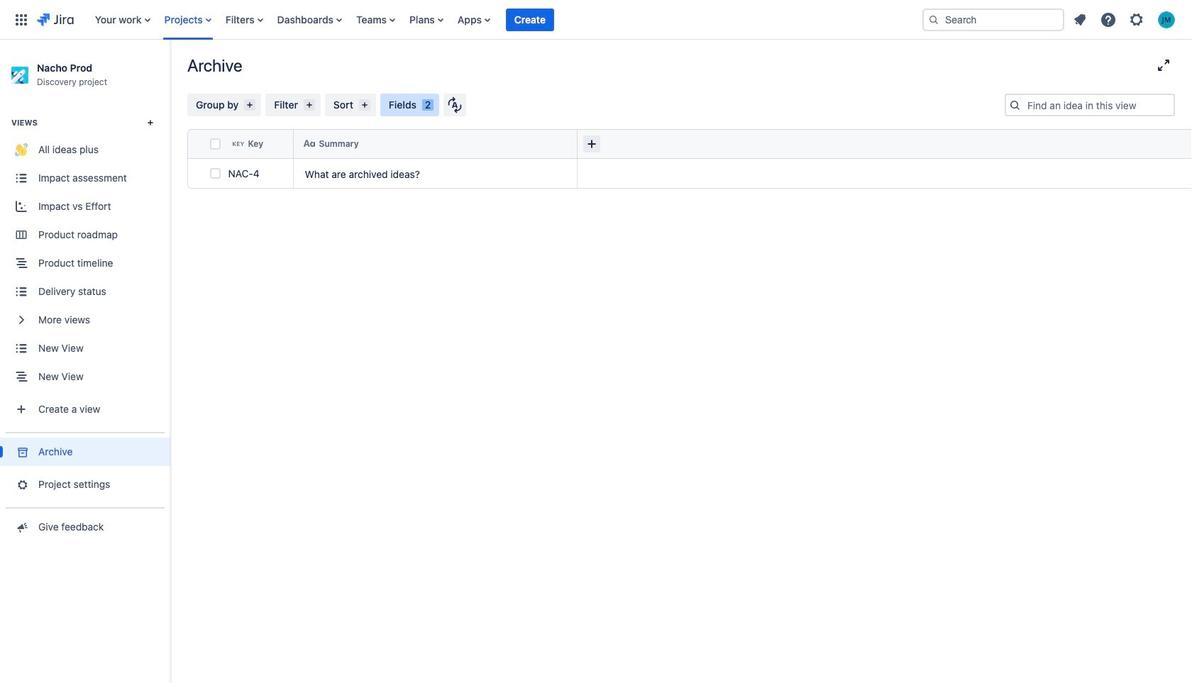 Task type: vqa. For each thing, say whether or not it's contained in the screenshot.
Basic
no



Task type: describe. For each thing, give the bounding box(es) containing it.
Find an idea in this view field
[[1024, 95, 1174, 115]]

help image
[[1100, 11, 1117, 28]]

summary image
[[303, 138, 315, 150]]

feedback image
[[14, 521, 29, 535]]

0 horizontal spatial list
[[88, 0, 911, 39]]

:wave: image
[[15, 144, 28, 157]]

Search field
[[923, 8, 1065, 31]]

expand image
[[1156, 57, 1173, 74]]

autosave is enabled image
[[448, 97, 462, 114]]



Task type: locate. For each thing, give the bounding box(es) containing it.
group
[[0, 100, 170, 433]]

jira image
[[37, 11, 74, 28], [37, 11, 74, 28]]

jira product discovery navigation element
[[0, 40, 170, 684]]

current project sidebar image
[[155, 57, 186, 85]]

list item
[[506, 0, 554, 39]]

notifications image
[[1072, 11, 1089, 28]]

key image
[[232, 138, 244, 150]]

1 horizontal spatial list
[[1068, 7, 1184, 32]]

project settings image
[[14, 478, 29, 492]]

None search field
[[923, 8, 1065, 31]]

cell
[[187, 129, 207, 159], [578, 129, 755, 159], [578, 159, 755, 189]]

search image
[[928, 14, 940, 25]]

appswitcher icon image
[[13, 11, 30, 28]]

polaris common.ui.field config.add.add more.icon image
[[584, 136, 601, 153]]

:wave: image
[[15, 144, 28, 157]]

list
[[88, 0, 911, 39], [1068, 7, 1184, 32]]

primary element
[[9, 0, 911, 39]]

settings image
[[1129, 11, 1146, 28]]

your profile and settings image
[[1158, 11, 1176, 28]]

banner
[[0, 0, 1193, 40]]



